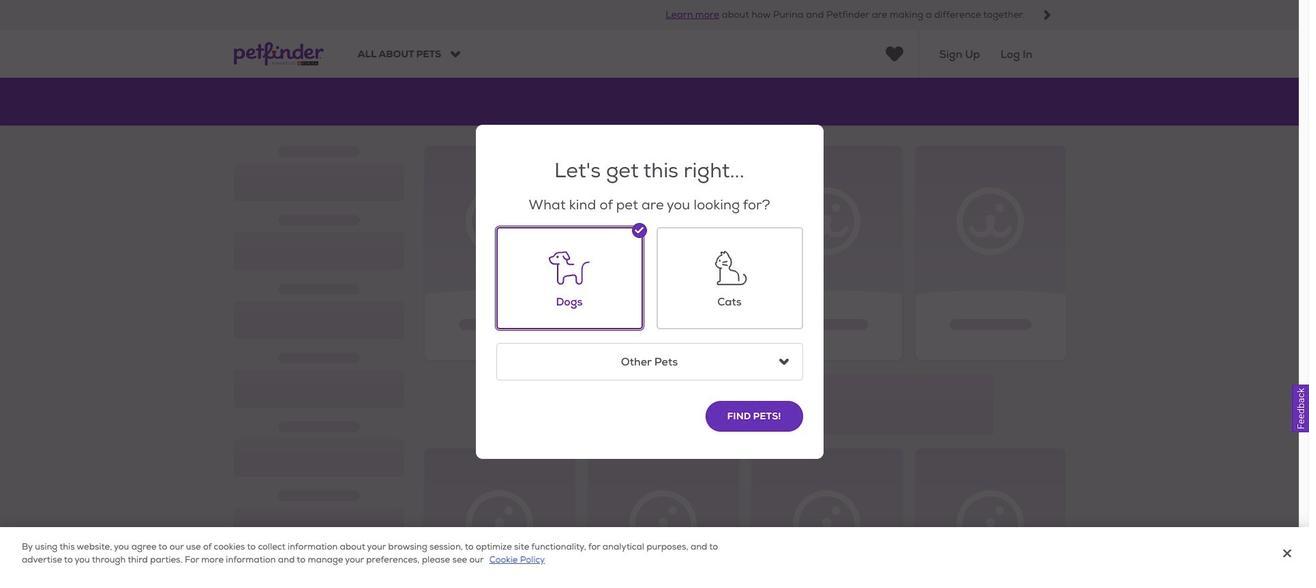 Task type: describe. For each thing, give the bounding box(es) containing it.
petfinder home image
[[234, 30, 324, 78]]



Task type: vqa. For each thing, say whether or not it's contained in the screenshot.
dialog
yes



Task type: locate. For each thing, give the bounding box(es) containing it.
dialog
[[0, 0, 1310, 583]]

main content
[[0, 78, 1300, 583]]

option group
[[483, 213, 803, 380]]



